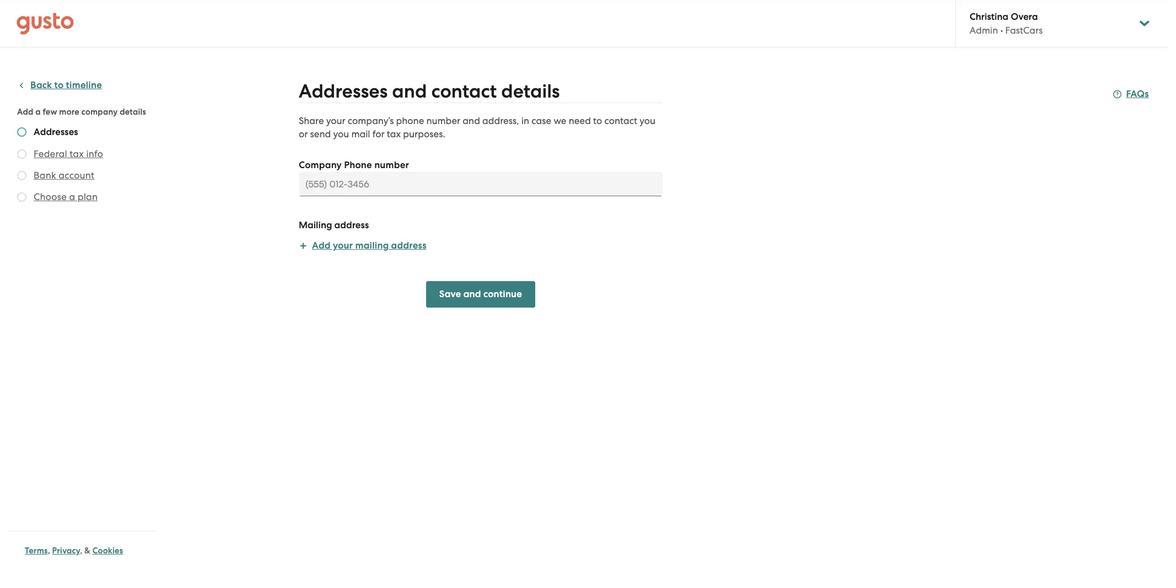 Task type: locate. For each thing, give the bounding box(es) containing it.
1 horizontal spatial details
[[502, 80, 560, 103]]

check image for bank
[[17, 171, 26, 180]]

company phone number
[[299, 159, 409, 171]]

to right "need" at the top
[[594, 115, 603, 126]]

back
[[30, 79, 52, 91]]

terms link
[[25, 546, 48, 556]]

0 horizontal spatial contact
[[432, 80, 497, 103]]

0 horizontal spatial ,
[[48, 546, 50, 556]]

add your mailing address
[[312, 240, 427, 252]]

a left 'plan'
[[69, 191, 75, 202]]

back to timeline
[[30, 79, 102, 91]]

contact right "need" at the top
[[605, 115, 638, 126]]

0 horizontal spatial a
[[35, 107, 41, 117]]

1 vertical spatial contact
[[605, 115, 638, 126]]

share your company's phone number and address, in case we need to contact you or send you mail for tax purposes.
[[299, 115, 656, 140]]

1 horizontal spatial ,
[[80, 546, 82, 556]]

case
[[532, 115, 552, 126]]

and right save in the left of the page
[[464, 288, 481, 300]]

share
[[299, 115, 324, 126]]

0 vertical spatial and
[[392, 80, 427, 103]]

choose a plan button
[[34, 190, 98, 204]]

you
[[640, 115, 656, 126], [333, 129, 349, 140]]

0 vertical spatial tax
[[387, 129, 401, 140]]

address up "add your mailing address"
[[335, 220, 369, 231]]

contact up share your company's phone number and address, in case we need to contact you or send you mail for tax purposes.
[[432, 80, 497, 103]]

or
[[299, 129, 308, 140]]

Company Phone number telephone field
[[299, 172, 663, 196]]

address right mailing
[[391, 240, 427, 252]]

home image
[[17, 12, 74, 34]]

4 check image from the top
[[17, 193, 26, 202]]

number right phone
[[375, 159, 409, 171]]

addresses up the company's
[[299, 80, 388, 103]]

0 vertical spatial to
[[54, 79, 64, 91]]

tax left info
[[70, 148, 84, 159]]

0 horizontal spatial number
[[375, 159, 409, 171]]

0 horizontal spatial details
[[120, 107, 146, 117]]

1 horizontal spatial addresses
[[299, 80, 388, 103]]

1 horizontal spatial tax
[[387, 129, 401, 140]]

overa
[[1012, 11, 1039, 23]]

and up 'phone'
[[392, 80, 427, 103]]

check image
[[17, 127, 26, 137], [17, 149, 26, 159], [17, 171, 26, 180], [17, 193, 26, 202]]

add down mailing
[[312, 240, 331, 252]]

add left few
[[17, 107, 33, 117]]

addresses
[[299, 80, 388, 103], [34, 126, 78, 138]]

a
[[35, 107, 41, 117], [69, 191, 75, 202]]

1 , from the left
[[48, 546, 50, 556]]

info
[[86, 148, 103, 159]]

address
[[335, 220, 369, 231], [391, 240, 427, 252]]

addresses down few
[[34, 126, 78, 138]]

1 vertical spatial to
[[594, 115, 603, 126]]

1 horizontal spatial a
[[69, 191, 75, 202]]

0 horizontal spatial to
[[54, 79, 64, 91]]

your up send in the left top of the page
[[326, 115, 346, 126]]

a left few
[[35, 107, 41, 117]]

1 horizontal spatial add
[[312, 240, 331, 252]]

details up the in
[[502, 80, 560, 103]]

2 vertical spatial and
[[464, 288, 481, 300]]

number
[[427, 115, 461, 126], [375, 159, 409, 171]]

federal tax info
[[34, 148, 103, 159]]

privacy link
[[52, 546, 80, 556]]

number up purposes.
[[427, 115, 461, 126]]

company
[[299, 159, 342, 171]]

details right company
[[120, 107, 146, 117]]

company
[[81, 107, 118, 117]]

back to timeline button
[[17, 79, 102, 92]]

a for choose
[[69, 191, 75, 202]]

1 vertical spatial tax
[[70, 148, 84, 159]]

, left &
[[80, 546, 82, 556]]

federal tax info button
[[34, 147, 103, 161]]

1 vertical spatial a
[[69, 191, 75, 202]]

to
[[54, 79, 64, 91], [594, 115, 603, 126]]

and for save
[[464, 288, 481, 300]]

number inside share your company's phone number and address, in case we need to contact you or send you mail for tax purposes.
[[427, 115, 461, 126]]

0 horizontal spatial addresses
[[34, 126, 78, 138]]

0 horizontal spatial address
[[335, 220, 369, 231]]

1 vertical spatial your
[[333, 240, 353, 252]]

1 vertical spatial number
[[375, 159, 409, 171]]

0 horizontal spatial tax
[[70, 148, 84, 159]]

faqs button
[[1114, 88, 1150, 101]]

0 horizontal spatial add
[[17, 107, 33, 117]]

0 vertical spatial contact
[[432, 80, 497, 103]]

0 vertical spatial addresses
[[299, 80, 388, 103]]

1 vertical spatial addresses
[[34, 126, 78, 138]]

cookies
[[93, 546, 123, 556]]

0 vertical spatial your
[[326, 115, 346, 126]]

your
[[326, 115, 346, 126], [333, 240, 353, 252]]

save and continue
[[440, 288, 522, 300]]

addresses inside addresses list
[[34, 126, 78, 138]]

1 horizontal spatial to
[[594, 115, 603, 126]]

details
[[502, 80, 560, 103], [120, 107, 146, 117]]

1 vertical spatial and
[[463, 115, 480, 126]]

2 check image from the top
[[17, 149, 26, 159]]

christina
[[970, 11, 1009, 23]]

1 horizontal spatial contact
[[605, 115, 638, 126]]

3 check image from the top
[[17, 171, 26, 180]]

your down mailing address
[[333, 240, 353, 252]]

your for share
[[326, 115, 346, 126]]

cookies button
[[93, 544, 123, 558]]

0 vertical spatial number
[[427, 115, 461, 126]]

send
[[310, 129, 331, 140]]

your inside share your company's phone number and address, in case we need to contact you or send you mail for tax purposes.
[[326, 115, 346, 126]]

0 vertical spatial address
[[335, 220, 369, 231]]

1 horizontal spatial you
[[640, 115, 656, 126]]

to right back
[[54, 79, 64, 91]]

tax
[[387, 129, 401, 140], [70, 148, 84, 159]]

we
[[554, 115, 567, 126]]

check image for federal
[[17, 149, 26, 159]]

and inside share your company's phone number and address, in case we need to contact you or send you mail for tax purposes.
[[463, 115, 480, 126]]

addresses list
[[17, 126, 153, 206]]

purposes.
[[403, 129, 446, 140]]

a inside button
[[69, 191, 75, 202]]

1 vertical spatial address
[[391, 240, 427, 252]]

contact
[[432, 80, 497, 103], [605, 115, 638, 126]]

choose
[[34, 191, 67, 202]]

0 horizontal spatial you
[[333, 129, 349, 140]]

0 vertical spatial add
[[17, 107, 33, 117]]

0 vertical spatial details
[[502, 80, 560, 103]]

1 vertical spatial add
[[312, 240, 331, 252]]

add
[[17, 107, 33, 117], [312, 240, 331, 252]]

,
[[48, 546, 50, 556], [80, 546, 82, 556]]

, left privacy link
[[48, 546, 50, 556]]

tax right for
[[387, 129, 401, 140]]

and inside button
[[464, 288, 481, 300]]

and left address,
[[463, 115, 480, 126]]

0 vertical spatial a
[[35, 107, 41, 117]]

1 horizontal spatial number
[[427, 115, 461, 126]]

and
[[392, 80, 427, 103], [463, 115, 480, 126], [464, 288, 481, 300]]

add for add a few more company details
[[17, 107, 33, 117]]



Task type: describe. For each thing, give the bounding box(es) containing it.
addresses for addresses
[[34, 126, 78, 138]]

1 vertical spatial you
[[333, 129, 349, 140]]

check image for choose
[[17, 193, 26, 202]]

faqs
[[1127, 88, 1150, 100]]

save and continue button
[[426, 281, 536, 308]]

in
[[522, 115, 530, 126]]

company's
[[348, 115, 394, 126]]

privacy
[[52, 546, 80, 556]]

account
[[59, 170, 94, 181]]

bank account button
[[34, 169, 94, 182]]

terms
[[25, 546, 48, 556]]

•
[[1001, 25, 1004, 36]]

2 , from the left
[[80, 546, 82, 556]]

&
[[84, 546, 90, 556]]

mailing
[[299, 220, 332, 231]]

federal
[[34, 148, 67, 159]]

christina overa admin • fastcars
[[970, 11, 1043, 36]]

0 vertical spatial you
[[640, 115, 656, 126]]

1 vertical spatial details
[[120, 107, 146, 117]]

save
[[440, 288, 461, 300]]

admin
[[970, 25, 999, 36]]

to inside share your company's phone number and address, in case we need to contact you or send you mail for tax purposes.
[[594, 115, 603, 126]]

terms , privacy , & cookies
[[25, 546, 123, 556]]

mail
[[352, 129, 370, 140]]

more
[[59, 107, 79, 117]]

few
[[43, 107, 57, 117]]

phone
[[344, 159, 372, 171]]

mailing
[[356, 240, 389, 252]]

choose a plan
[[34, 191, 98, 202]]

and for addresses
[[392, 80, 427, 103]]

1 horizontal spatial address
[[391, 240, 427, 252]]

addresses for addresses and contact details
[[299, 80, 388, 103]]

for
[[373, 129, 385, 140]]

1 check image from the top
[[17, 127, 26, 137]]

to inside 'button'
[[54, 79, 64, 91]]

add a few more company details
[[17, 107, 146, 117]]

phone
[[396, 115, 424, 126]]

tax inside 'button'
[[70, 148, 84, 159]]

add for add your mailing address
[[312, 240, 331, 252]]

contact inside share your company's phone number and address, in case we need to contact you or send you mail for tax purposes.
[[605, 115, 638, 126]]

a for add
[[35, 107, 41, 117]]

tax inside share your company's phone number and address, in case we need to contact you or send you mail for tax purposes.
[[387, 129, 401, 140]]

bank
[[34, 170, 56, 181]]

addresses and contact details
[[299, 80, 560, 103]]

continue
[[484, 288, 522, 300]]

fastcars
[[1006, 25, 1043, 36]]

mailing address
[[299, 220, 369, 231]]

need
[[569, 115, 591, 126]]

plan
[[78, 191, 98, 202]]

bank account
[[34, 170, 94, 181]]

your for add
[[333, 240, 353, 252]]

address,
[[483, 115, 519, 126]]

timeline
[[66, 79, 102, 91]]



Task type: vqa. For each thing, say whether or not it's contained in the screenshot.
and associated with Addresses
yes



